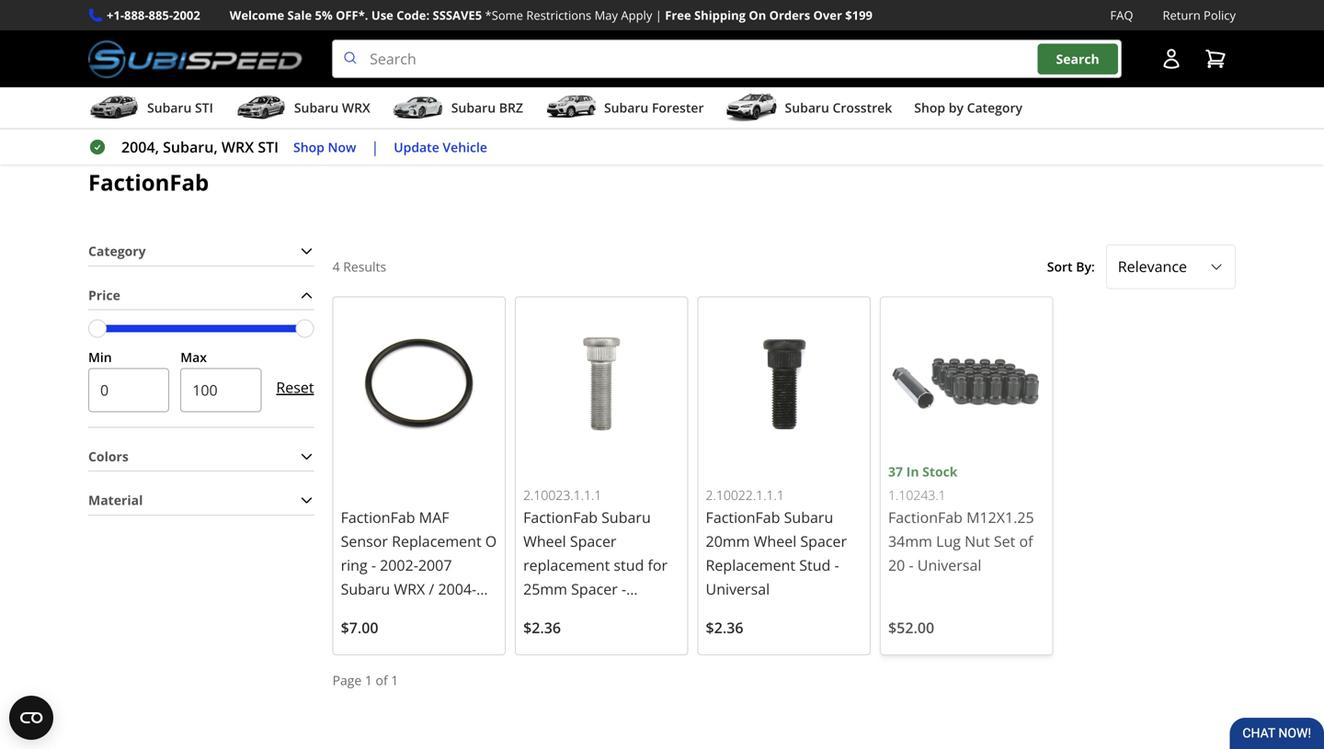 Task type: describe. For each thing, give the bounding box(es) containing it.
- inside factionfab maf sensor replacement o ring - 2002-2007 subaru wrx / 2004- 2007 sti
[[372, 556, 376, 575]]

shipping
[[695, 7, 746, 23]]

apply
[[621, 7, 653, 23]]

Select... button
[[1107, 245, 1236, 289]]

in
[[907, 463, 920, 481]]

shop now link
[[294, 137, 356, 158]]

5%
[[315, 7, 333, 23]]

return policy
[[1163, 7, 1236, 23]]

wrx inside factionfab maf sensor replacement o ring - 2002-2007 subaru wrx / 2004- 2007 sti
[[394, 580, 425, 599]]

shop by category button
[[915, 91, 1023, 128]]

1.10243.1
[[889, 486, 946, 504]]

page 1 of 1
[[333, 672, 399, 690]]

*some
[[485, 7, 523, 23]]

results
[[343, 258, 387, 275]]

a subaru brz thumbnail image image
[[393, 94, 444, 122]]

37 in stock 1.10243.1 factionfab m12x1.25 34mm lug nut set of 20 - universal
[[889, 463, 1035, 575]]

orders
[[770, 7, 811, 23]]

1 vertical spatial 2007
[[341, 604, 375, 623]]

faq link
[[1111, 6, 1134, 25]]

free
[[665, 7, 691, 23]]

subaru sti
[[147, 99, 213, 116]]

/
[[429, 580, 434, 599]]

885-
[[149, 7, 173, 23]]

sti inside "dropdown button"
[[195, 99, 213, 116]]

code:
[[397, 7, 430, 23]]

2004-
[[438, 580, 477, 599]]

$2.36 for factionfab subaru wheel spacer replacement stud for 25mm spacer - universal
[[524, 618, 561, 638]]

sssave5
[[433, 7, 482, 23]]

spacer down replacement on the bottom left of the page
[[571, 580, 618, 599]]

$52.00
[[889, 618, 935, 638]]

sensor
[[341, 532, 388, 552]]

welcome sale 5% off*. use code: sssave5 *some restrictions may apply | free shipping on orders over $199
[[230, 7, 873, 23]]

of inside 37 in stock 1.10243.1 factionfab m12x1.25 34mm lug nut set of 20 - universal
[[1020, 532, 1034, 552]]

2 1 from the left
[[391, 672, 399, 690]]

subaru sti button
[[88, 91, 213, 128]]

wheel inside 2.10023.1.1.1 factionfab subaru wheel spacer replacement stud for 25mm spacer - universal
[[524, 532, 566, 552]]

subaru inside "dropdown button"
[[147, 99, 192, 116]]

material button
[[88, 487, 314, 515]]

2002-
[[380, 556, 418, 575]]

shop by category
[[915, 99, 1023, 116]]

888-
[[124, 7, 149, 23]]

shop for shop by category
[[915, 99, 946, 116]]

open widget image
[[9, 696, 53, 741]]

a subaru sti thumbnail image image
[[88, 94, 140, 122]]

wrx inside dropdown button
[[342, 99, 371, 116]]

2.10022.1.1.1
[[706, 486, 785, 504]]

1 1 from the left
[[365, 672, 373, 690]]

universal inside 2.10023.1.1.1 factionfab subaru wheel spacer replacement stud for 25mm spacer - universal
[[524, 604, 588, 623]]

factionfab m12x1.25 34mm lug nut set of 20 - universal image
[[889, 305, 1046, 462]]

subaru forester
[[604, 99, 704, 116]]

welcome
[[230, 7, 284, 23]]

update vehicle button
[[394, 137, 488, 158]]

faq
[[1111, 7, 1134, 23]]

subaru brz
[[451, 99, 523, 116]]

min
[[88, 349, 112, 366]]

for
[[648, 556, 668, 575]]

category
[[88, 243, 146, 260]]

search
[[1057, 50, 1100, 68]]

o
[[486, 532, 497, 552]]

subaru wrx
[[294, 99, 371, 116]]

sale
[[288, 7, 312, 23]]

$7.00
[[341, 618, 379, 638]]

shop for shop now
[[294, 138, 325, 156]]

Min text field
[[88, 368, 169, 412]]

sti inside factionfab maf sensor replacement o ring - 2002-2007 subaru wrx / 2004- 2007 sti
[[378, 604, 399, 623]]

replacement
[[524, 556, 610, 575]]

by
[[949, 99, 964, 116]]

crosstrek
[[833, 99, 893, 116]]

over
[[814, 7, 843, 23]]

0 horizontal spatial wrx
[[222, 137, 254, 157]]

select... image
[[1210, 260, 1224, 274]]

subaru brz button
[[393, 91, 523, 128]]

factionfab maf sensor replacement o ring - 2002-2007 subaru wrx / 2004- 2007 sti
[[341, 508, 497, 623]]

colors
[[88, 448, 129, 465]]

material
[[88, 492, 143, 509]]

by:
[[1077, 258, 1095, 275]]

restrictions
[[527, 7, 592, 23]]

34mm
[[889, 532, 933, 552]]

- inside 37 in stock 1.10243.1 factionfab m12x1.25 34mm lug nut set of 20 - universal
[[909, 556, 914, 575]]

a subaru crosstrek thumbnail image image
[[726, 94, 778, 122]]

2002
[[173, 7, 200, 23]]

subaru,
[[163, 137, 218, 157]]

vehicle
[[443, 138, 488, 156]]

max
[[181, 349, 207, 366]]

subaru crosstrek
[[785, 99, 893, 116]]

price button
[[88, 281, 314, 310]]

colors button
[[88, 443, 314, 471]]

2.10022.1.1.1 factionfab subaru 20mm wheel spacer replacement stud - universal
[[706, 486, 847, 599]]

policy
[[1204, 7, 1236, 23]]

1 horizontal spatial 2007
[[418, 556, 452, 575]]

maximum slider
[[296, 320, 314, 338]]

factionfab down 2004,
[[88, 168, 209, 197]]

now
[[328, 138, 356, 156]]

20mm
[[706, 532, 750, 552]]

subaru inside 2.10023.1.1.1 factionfab subaru wheel spacer replacement stud for 25mm spacer - universal
[[602, 508, 651, 528]]

update
[[394, 138, 440, 156]]

wheel inside 2.10022.1.1.1 factionfab subaru 20mm wheel spacer replacement stud - universal
[[754, 532, 797, 552]]



Task type: vqa. For each thing, say whether or not it's contained in the screenshot.
bottommost WRX
yes



Task type: locate. For each thing, give the bounding box(es) containing it.
factionfab maf sensor replacement o ring - 2002-2007 subaru wrx / 2004-2007 sti image
[[341, 305, 498, 462]]

1 horizontal spatial wrx
[[342, 99, 371, 116]]

2007 down "ring"
[[341, 604, 375, 623]]

1 horizontal spatial sti
[[258, 137, 279, 157]]

2004,
[[121, 137, 159, 157]]

subaru inside 2.10022.1.1.1 factionfab subaru 20mm wheel spacer replacement stud - universal
[[784, 508, 834, 528]]

replacement down maf
[[392, 532, 482, 552]]

- inside 2.10023.1.1.1 factionfab subaru wheel spacer replacement stud for 25mm spacer - universal
[[622, 580, 627, 599]]

may
[[595, 7, 618, 23]]

shop left now at top left
[[294, 138, 325, 156]]

update vehicle
[[394, 138, 488, 156]]

factionfab down the 1.10243.1
[[889, 508, 963, 528]]

forester
[[652, 99, 704, 116]]

spacer
[[801, 532, 847, 552], [570, 532, 617, 552], [571, 580, 618, 599]]

a subaru forester thumbnail image image
[[546, 94, 597, 122]]

0 horizontal spatial replacement
[[392, 532, 482, 552]]

nut
[[965, 532, 991, 552]]

1 horizontal spatial shop
[[915, 99, 946, 116]]

wheel up replacement on the bottom left of the page
[[524, 532, 566, 552]]

0 vertical spatial 2007
[[418, 556, 452, 575]]

replacement down 20mm
[[706, 556, 796, 575]]

wrx up now at top left
[[342, 99, 371, 116]]

37
[[889, 463, 903, 481]]

0 vertical spatial shop
[[915, 99, 946, 116]]

0 vertical spatial sti
[[195, 99, 213, 116]]

1 horizontal spatial of
[[1020, 532, 1034, 552]]

brz
[[499, 99, 523, 116]]

1 horizontal spatial $2.36
[[706, 618, 744, 638]]

use
[[372, 7, 394, 23]]

2 horizontal spatial wrx
[[394, 580, 425, 599]]

Max text field
[[181, 368, 262, 412]]

2 vertical spatial universal
[[524, 604, 588, 623]]

- right "ring"
[[372, 556, 376, 575]]

$2.36 down 20mm
[[706, 618, 744, 638]]

0 horizontal spatial |
[[371, 137, 379, 157]]

2 $2.36 from the left
[[706, 618, 744, 638]]

2 wheel from the left
[[524, 532, 566, 552]]

1 vertical spatial universal
[[706, 580, 770, 599]]

1 vertical spatial sti
[[258, 137, 279, 157]]

shop inside dropdown button
[[915, 99, 946, 116]]

2007
[[418, 556, 452, 575], [341, 604, 375, 623]]

spacer inside 2.10022.1.1.1 factionfab subaru 20mm wheel spacer replacement stud - universal
[[801, 532, 847, 552]]

25mm
[[524, 580, 568, 599]]

0 vertical spatial wrx
[[342, 99, 371, 116]]

maf
[[419, 508, 449, 528]]

0 vertical spatial universal
[[918, 556, 982, 575]]

replacement inside 2.10022.1.1.1 factionfab subaru 20mm wheel spacer replacement stud - universal
[[706, 556, 796, 575]]

sti down "2002-"
[[378, 604, 399, 623]]

factionfab
[[88, 168, 209, 197], [341, 508, 415, 528], [706, 508, 781, 528], [524, 508, 598, 528], [889, 508, 963, 528]]

0 vertical spatial replacement
[[392, 532, 482, 552]]

2 horizontal spatial sti
[[378, 604, 399, 623]]

$199
[[846, 7, 873, 23]]

wheel right 20mm
[[754, 532, 797, 552]]

1 $2.36 from the left
[[524, 618, 561, 638]]

1 horizontal spatial 1
[[391, 672, 399, 690]]

subaru wrx button
[[235, 91, 371, 128]]

|
[[656, 7, 662, 23], [371, 137, 379, 157]]

- right 20
[[909, 556, 914, 575]]

page
[[333, 672, 362, 690]]

factionfab inside 37 in stock 1.10243.1 factionfab m12x1.25 34mm lug nut set of 20 - universal
[[889, 508, 963, 528]]

factionfab subaru wheel spacer replacement stud for 25mm spacer - universal image
[[524, 305, 680, 462]]

of right page on the left bottom of page
[[376, 672, 388, 690]]

search input field
[[332, 40, 1122, 78]]

universal inside 37 in stock 1.10243.1 factionfab m12x1.25 34mm lug nut set of 20 - universal
[[918, 556, 982, 575]]

sti
[[195, 99, 213, 116], [258, 137, 279, 157], [378, 604, 399, 623]]

search button
[[1038, 44, 1118, 74]]

factionfab down 2.10022.1.1.1
[[706, 508, 781, 528]]

universal down 20mm
[[706, 580, 770, 599]]

factionfab inside 2.10023.1.1.1 factionfab subaru wheel spacer replacement stud for 25mm spacer - universal
[[524, 508, 598, 528]]

shop
[[915, 99, 946, 116], [294, 138, 325, 156]]

ring
[[341, 556, 368, 575]]

price
[[88, 286, 120, 304]]

0 vertical spatial of
[[1020, 532, 1034, 552]]

2 vertical spatial sti
[[378, 604, 399, 623]]

- down stud
[[622, 580, 627, 599]]

spacer up replacement on the bottom left of the page
[[570, 532, 617, 552]]

return
[[1163, 7, 1201, 23]]

factionfab inside factionfab maf sensor replacement o ring - 2002-2007 subaru wrx / 2004- 2007 sti
[[341, 508, 415, 528]]

on
[[749, 7, 767, 23]]

$2.36 down 25mm
[[524, 618, 561, 638]]

0 horizontal spatial universal
[[524, 604, 588, 623]]

universal
[[918, 556, 982, 575], [706, 580, 770, 599], [524, 604, 588, 623]]

1 vertical spatial replacement
[[706, 556, 796, 575]]

4
[[333, 258, 340, 275]]

factionfab down 2.10023.1.1.1
[[524, 508, 598, 528]]

+1-888-885-2002 link
[[107, 6, 200, 25]]

shop now
[[294, 138, 356, 156]]

subispeed logo image
[[88, 40, 303, 78]]

factionfab up sensor
[[341, 508, 415, 528]]

+1-888-885-2002
[[107, 7, 200, 23]]

universal inside 2.10022.1.1.1 factionfab subaru 20mm wheel spacer replacement stud - universal
[[706, 580, 770, 599]]

factionfab subaru 20mm wheel spacer replacement stud - universal image
[[706, 305, 863, 462]]

lug
[[937, 532, 961, 552]]

minimum slider
[[88, 320, 107, 338]]

1 vertical spatial wrx
[[222, 137, 254, 157]]

20
[[889, 556, 906, 575]]

universal down lug
[[918, 556, 982, 575]]

spacer up stud
[[801, 532, 847, 552]]

4 results
[[333, 258, 387, 275]]

0 horizontal spatial 1
[[365, 672, 373, 690]]

-
[[372, 556, 376, 575], [835, 556, 840, 575], [909, 556, 914, 575], [622, 580, 627, 599]]

+1-
[[107, 7, 124, 23]]

subaru inside factionfab maf sensor replacement o ring - 2002-2007 subaru wrx / 2004- 2007 sti
[[341, 580, 390, 599]]

wrx down a subaru wrx thumbnail image
[[222, 137, 254, 157]]

1 vertical spatial |
[[371, 137, 379, 157]]

sort
[[1048, 258, 1073, 275]]

button image
[[1161, 48, 1183, 70]]

sti down a subaru wrx thumbnail image
[[258, 137, 279, 157]]

wrx left / at the left bottom of page
[[394, 580, 425, 599]]

$2.36
[[524, 618, 561, 638], [706, 618, 744, 638]]

1 horizontal spatial wheel
[[754, 532, 797, 552]]

2.10023.1.1.1
[[524, 486, 602, 504]]

1 horizontal spatial replacement
[[706, 556, 796, 575]]

$2.36 for factionfab subaru 20mm wheel spacer replacement stud - universal
[[706, 618, 744, 638]]

reset
[[276, 378, 314, 397]]

2007 up / at the left bottom of page
[[418, 556, 452, 575]]

factionfab inside 2.10022.1.1.1 factionfab subaru 20mm wheel spacer replacement stud - universal
[[706, 508, 781, 528]]

0 horizontal spatial sti
[[195, 99, 213, 116]]

wrx
[[342, 99, 371, 116], [222, 137, 254, 157], [394, 580, 425, 599]]

m12x1.25
[[967, 508, 1035, 528]]

shop left by
[[915, 99, 946, 116]]

subaru forester button
[[546, 91, 704, 128]]

2 horizontal spatial universal
[[918, 556, 982, 575]]

wheel
[[754, 532, 797, 552], [524, 532, 566, 552]]

of
[[1020, 532, 1034, 552], [376, 672, 388, 690]]

return policy link
[[1163, 6, 1236, 25]]

set
[[994, 532, 1016, 552]]

2004, subaru, wrx sti
[[121, 137, 279, 157]]

replacement inside factionfab maf sensor replacement o ring - 2002-2007 subaru wrx / 2004- 2007 sti
[[392, 532, 482, 552]]

stud
[[614, 556, 644, 575]]

1 horizontal spatial |
[[656, 7, 662, 23]]

of right the set
[[1020, 532, 1034, 552]]

2 vertical spatial wrx
[[394, 580, 425, 599]]

0 horizontal spatial shop
[[294, 138, 325, 156]]

- inside 2.10022.1.1.1 factionfab subaru 20mm wheel spacer replacement stud - universal
[[835, 556, 840, 575]]

1
[[365, 672, 373, 690], [391, 672, 399, 690]]

universal down 25mm
[[524, 604, 588, 623]]

replacement
[[392, 532, 482, 552], [706, 556, 796, 575]]

reset button
[[276, 366, 314, 410]]

category button
[[88, 237, 314, 266]]

stud
[[800, 556, 831, 575]]

category
[[967, 99, 1023, 116]]

0 horizontal spatial wheel
[[524, 532, 566, 552]]

1 horizontal spatial universal
[[706, 580, 770, 599]]

- right stud
[[835, 556, 840, 575]]

2.10023.1.1.1 factionfab subaru wheel spacer replacement stud for 25mm spacer - universal
[[524, 486, 668, 623]]

sort by:
[[1048, 258, 1095, 275]]

0 vertical spatial |
[[656, 7, 662, 23]]

1 vertical spatial shop
[[294, 138, 325, 156]]

0 horizontal spatial 2007
[[341, 604, 375, 623]]

a subaru wrx thumbnail image image
[[235, 94, 287, 122]]

| right now at top left
[[371, 137, 379, 157]]

0 horizontal spatial of
[[376, 672, 388, 690]]

stock
[[923, 463, 958, 481]]

sti up '2004, subaru, wrx sti'
[[195, 99, 213, 116]]

1 vertical spatial of
[[376, 672, 388, 690]]

off*.
[[336, 7, 368, 23]]

1 wheel from the left
[[754, 532, 797, 552]]

0 horizontal spatial $2.36
[[524, 618, 561, 638]]

| left free
[[656, 7, 662, 23]]



